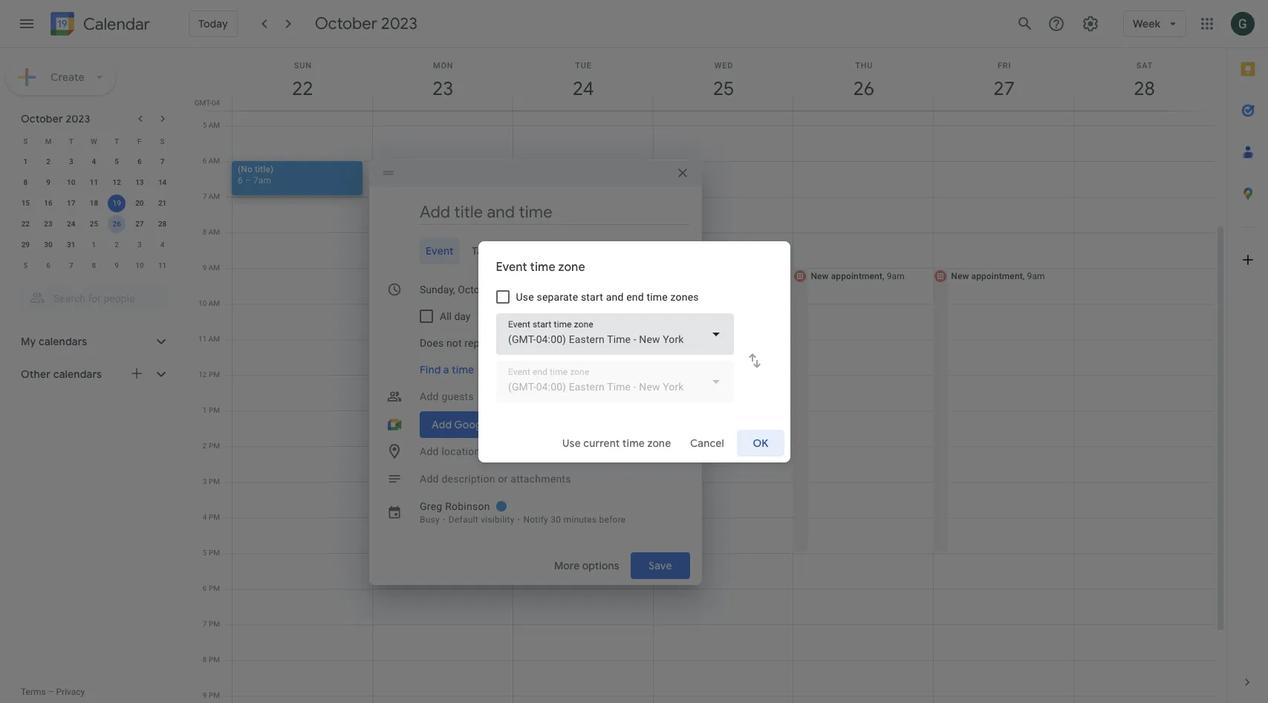 Task type: describe. For each thing, give the bounding box(es) containing it.
8 for november 8 'element'
[[92, 262, 96, 270]]

7 for november 7 element
[[69, 262, 73, 270]]

find
[[420, 363, 441, 377]]

november 5 element
[[17, 257, 34, 275]]

pm for 6 pm
[[209, 585, 220, 593]]

18 element
[[85, 195, 103, 213]]

none field inside event time zone dialog
[[496, 313, 734, 355]]

19, today element
[[108, 195, 126, 213]]

9 for 9 am
[[203, 264, 207, 272]]

29
[[21, 241, 30, 249]]

7 pm
[[203, 621, 220, 629]]

1 pm
[[203, 407, 220, 415]]

27
[[135, 220, 144, 228]]

a
[[444, 363, 449, 377]]

24 element
[[62, 216, 80, 233]]

am for 5 am
[[209, 121, 220, 129]]

appointment inside button
[[551, 271, 602, 282]]

3 for november 3 element in the left top of the page
[[138, 241, 142, 249]]

22 element
[[17, 216, 34, 233]]

and
[[606, 291, 624, 303]]

task button
[[466, 238, 500, 265]]

november 2 element
[[108, 236, 126, 254]]

5 for 5 am
[[203, 121, 207, 129]]

2 new from the left
[[811, 271, 829, 282]]

3pm
[[551, 461, 569, 471]]

event time zone
[[496, 260, 586, 275]]

13 element
[[131, 174, 149, 192]]

am for 8 am
[[209, 228, 220, 236]]

11 for the 11 element
[[90, 178, 98, 187]]

0 horizontal spatial 4
[[92, 158, 96, 166]]

november 4 element
[[154, 236, 171, 254]]

appointment 2 – 3pm
[[535, 450, 587, 471]]

2 horizontal spatial ,
[[1023, 271, 1025, 282]]

new appointment button
[[512, 268, 643, 554]]

14 element
[[154, 174, 171, 192]]

22
[[21, 220, 30, 228]]

row containing 15
[[14, 193, 174, 214]]

pm for 9 pm
[[209, 692, 220, 700]]

start
[[581, 291, 604, 303]]

7 for 7 am
[[203, 193, 207, 201]]

5 pm
[[203, 549, 220, 558]]

use separate start and end time zones
[[516, 291, 699, 303]]

– inside appointment 2 – 3pm
[[542, 461, 548, 471]]

7am
[[253, 175, 271, 186]]

today button
[[189, 10, 238, 37]]

find a time button
[[414, 357, 480, 384]]

new inside button
[[531, 271, 549, 282]]

0 horizontal spatial 1
[[23, 158, 28, 166]]

gmt-
[[195, 99, 212, 107]]

privacy
[[56, 688, 85, 698]]

november 10 element
[[131, 257, 149, 275]]

time inside find a time button
[[452, 363, 474, 377]]

12 for 12
[[113, 178, 121, 187]]

2 s from the left
[[160, 137, 165, 145]]

8 pm
[[203, 656, 220, 665]]

9 pm
[[203, 692, 220, 700]]

find a time
[[420, 363, 474, 377]]

pm for 5 pm
[[209, 549, 220, 558]]

(no title) 6 – 7am
[[238, 164, 274, 186]]

5 up 12 element
[[115, 158, 119, 166]]

0 vertical spatial october
[[315, 13, 378, 34]]

row containing 1
[[14, 152, 174, 172]]

gmt-04
[[195, 99, 220, 107]]

6 column header from the left
[[934, 48, 1075, 111]]

f
[[138, 137, 142, 145]]

0 vertical spatial october 2023
[[315, 13, 418, 34]]

11 element
[[85, 174, 103, 192]]

ok button
[[737, 426, 785, 461]]

04
[[212, 99, 220, 107]]

october 2023 grid
[[14, 131, 174, 277]]

w
[[91, 137, 97, 145]]

use current time zone button
[[557, 426, 678, 461]]

calendar
[[83, 14, 150, 35]]

row group containing 1
[[14, 152, 174, 277]]

3 column header from the left
[[513, 48, 654, 111]]

27 element
[[131, 216, 149, 233]]

1 for 1 pm
[[203, 407, 207, 415]]

pm for 12 pm
[[209, 371, 220, 379]]

8 for 8 am
[[203, 228, 207, 236]]

5 am
[[203, 121, 220, 129]]

3 new from the left
[[952, 271, 970, 282]]

6 down f
[[138, 158, 142, 166]]

12 pm
[[199, 371, 220, 379]]

10 for 10 element
[[67, 178, 75, 187]]

grid containing (no title)
[[190, 48, 1227, 704]]

13
[[135, 178, 144, 187]]

3 pm
[[203, 478, 220, 486]]

2 new appointment , 9am from the left
[[952, 271, 1046, 282]]

due
[[739, 450, 755, 460]]

15
[[21, 199, 30, 207]]

21 element
[[154, 195, 171, 213]]

november 8 element
[[85, 257, 103, 275]]

7 am
[[203, 193, 220, 201]]

– right terms link
[[48, 688, 54, 698]]

task
[[472, 245, 494, 258]]

2 up 3 pm
[[203, 442, 207, 450]]

0 vertical spatial 3
[[69, 158, 73, 166]]

tab list containing event
[[381, 238, 691, 265]]

2 column header from the left
[[372, 48, 513, 111]]

26 cell
[[105, 214, 128, 235]]

7 up '14'
[[160, 158, 165, 166]]

zone inside button
[[648, 437, 672, 450]]

10 am
[[198, 300, 220, 308]]

23
[[44, 220, 53, 228]]

1 for "november 1" element
[[92, 241, 96, 249]]

november 9 element
[[108, 257, 126, 275]]

use for use current time zone
[[563, 437, 581, 450]]

2 t from the left
[[115, 137, 119, 145]]

november 3 element
[[131, 236, 149, 254]]

time up separate
[[530, 260, 556, 275]]

pm for 1 pm
[[209, 407, 220, 415]]

all
[[440, 311, 452, 323]]

11 am
[[198, 335, 220, 343]]

row containing 29
[[14, 235, 174, 256]]

7 column header from the left
[[1074, 48, 1215, 111]]

8 for 8 pm
[[203, 656, 207, 665]]

privacy link
[[56, 688, 85, 698]]

Add title and time text field
[[420, 201, 691, 224]]

28 element
[[154, 216, 171, 233]]

3 for 3 pm
[[203, 478, 207, 486]]

time right end on the top
[[647, 291, 668, 303]]

to element
[[562, 284, 569, 296]]

end
[[627, 291, 644, 303]]

24
[[67, 220, 75, 228]]

time inside the use current time zone button
[[623, 437, 645, 450]]

7 for 7 pm
[[203, 621, 207, 629]]

pm for 3 pm
[[209, 478, 220, 486]]

pm for 7 pm
[[209, 621, 220, 629]]

28
[[158, 220, 167, 228]]

18
[[90, 199, 98, 207]]

1 9am from the left
[[887, 271, 905, 282]]

4 for 4 pm
[[203, 514, 207, 522]]

8 up 15
[[23, 178, 28, 187]]

zones
[[671, 291, 699, 303]]

all day
[[440, 311, 471, 323]]

pm for 8 pm
[[209, 656, 220, 665]]

row containing s
[[14, 131, 174, 152]]



Task type: vqa. For each thing, say whether or not it's contained in the screenshot.
1
yes



Task type: locate. For each thing, give the bounding box(es) containing it.
1 horizontal spatial new appointment , 9am
[[952, 271, 1046, 282]]

16
[[44, 199, 53, 207]]

4 down 'w'
[[92, 158, 96, 166]]

am for 10 am
[[209, 300, 220, 308]]

tab list
[[1228, 48, 1269, 662], [381, 238, 691, 265]]

1 horizontal spatial appointment
[[832, 271, 883, 282]]

time zone button
[[477, 303, 537, 330]]

15 element
[[17, 195, 34, 213]]

5 column header from the left
[[793, 48, 935, 111]]

am up the 8 am at the left of the page
[[209, 193, 220, 201]]

time right "current"
[[623, 437, 645, 450]]

row down 25 element
[[14, 235, 174, 256]]

1 horizontal spatial 2023
[[381, 13, 418, 34]]

11 down the 'november 4' element
[[158, 262, 167, 270]]

ok
[[753, 437, 769, 450]]

am up 12 pm
[[209, 335, 220, 343]]

9 down 8 pm at the bottom
[[203, 692, 207, 700]]

0 horizontal spatial t
[[69, 137, 73, 145]]

2 pm
[[203, 442, 220, 450]]

am for 11 am
[[209, 335, 220, 343]]

6 down (no
[[238, 175, 243, 186]]

1 horizontal spatial 9am
[[1028, 271, 1046, 282]]

s left the m in the top of the page
[[23, 137, 28, 145]]

5 am from the top
[[209, 264, 220, 272]]

1 new from the left
[[531, 271, 549, 282]]

1 vertical spatial 2023
[[66, 112, 90, 126]]

2 horizontal spatial 3
[[203, 478, 207, 486]]

10 for 10 am
[[198, 300, 207, 308]]

day
[[454, 311, 471, 323]]

event up time zone at the left
[[496, 260, 528, 275]]

2 vertical spatial 3
[[203, 478, 207, 486]]

8
[[23, 178, 28, 187], [203, 228, 207, 236], [92, 262, 96, 270], [203, 656, 207, 665]]

4 pm
[[203, 514, 220, 522]]

terms link
[[21, 688, 46, 698]]

2 9am from the left
[[1028, 271, 1046, 282]]

11 inside november 11 element
[[158, 262, 167, 270]]

row containing 8
[[14, 172, 174, 193]]

5 for 5 pm
[[203, 549, 207, 558]]

row up "november 1" element
[[14, 214, 174, 235]]

am left (no
[[209, 157, 220, 165]]

october 2023
[[315, 13, 418, 34], [21, 112, 90, 126]]

0 horizontal spatial 12
[[113, 178, 121, 187]]

1 s from the left
[[23, 137, 28, 145]]

terms – privacy
[[21, 688, 85, 698]]

1 horizontal spatial event
[[496, 260, 528, 275]]

zone right time
[[509, 311, 531, 323]]

1 horizontal spatial ,
[[883, 271, 885, 282]]

time
[[530, 260, 556, 275], [647, 291, 668, 303], [452, 363, 474, 377], [623, 437, 645, 450]]

pm up 7 pm
[[209, 585, 220, 593]]

t left 'w'
[[69, 137, 73, 145]]

2 horizontal spatial 1
[[203, 407, 207, 415]]

4 for the 'november 4' element
[[160, 241, 165, 249]]

10 element
[[62, 174, 80, 192]]

zone
[[559, 260, 586, 275], [509, 311, 531, 323], [648, 437, 672, 450]]

10 for november 10 element
[[135, 262, 144, 270]]

4 column header from the left
[[653, 48, 794, 111]]

2023
[[381, 13, 418, 34], [66, 112, 90, 126]]

9 for november 9 element
[[115, 262, 119, 270]]

am up 9 am
[[209, 228, 220, 236]]

november 1 element
[[85, 236, 103, 254]]

7 up the 8 am at the left of the page
[[203, 193, 207, 201]]

1 appointment from the left
[[551, 271, 602, 282]]

4 row from the top
[[14, 193, 174, 214]]

t
[[69, 137, 73, 145], [115, 137, 119, 145]]

8 pm from the top
[[209, 621, 220, 629]]

– inside (no title) 6 – 7am
[[245, 175, 251, 186]]

0 vertical spatial event
[[426, 245, 454, 258]]

1 vertical spatial october
[[21, 112, 63, 126]]

5
[[203, 121, 207, 129], [115, 158, 119, 166], [23, 262, 28, 270], [203, 549, 207, 558]]

row up the 18
[[14, 172, 174, 193]]

None field
[[496, 313, 734, 355]]

7 row from the top
[[14, 256, 174, 277]]

use inside button
[[563, 437, 581, 450]]

11 for 11 am
[[198, 335, 207, 343]]

1 vertical spatial 10
[[135, 262, 144, 270]]

– left the 3pm
[[542, 461, 548, 471]]

calendar heading
[[80, 14, 150, 35]]

5 for the "november 5" element
[[23, 262, 28, 270]]

row up 25 in the left of the page
[[14, 193, 174, 214]]

grid
[[190, 48, 1227, 704]]

1 t from the left
[[69, 137, 73, 145]]

appointment
[[535, 450, 587, 460]]

6 pm
[[203, 585, 220, 593]]

2 appointment from the left
[[832, 271, 883, 282]]

1 horizontal spatial 3
[[138, 241, 142, 249]]

6
[[203, 157, 207, 165], [138, 158, 142, 166], [238, 175, 243, 186], [46, 262, 50, 270], [203, 585, 207, 593]]

0 horizontal spatial tab list
[[381, 238, 691, 265]]

pm up 9 pm
[[209, 656, 220, 665]]

1 horizontal spatial use
[[563, 437, 581, 450]]

2 horizontal spatial appointment
[[972, 271, 1023, 282]]

0 horizontal spatial use
[[516, 291, 534, 303]]

9 inside november 9 element
[[115, 262, 119, 270]]

terms
[[21, 688, 46, 698]]

row
[[14, 131, 174, 152], [14, 152, 174, 172], [14, 172, 174, 193], [14, 193, 174, 214], [14, 214, 174, 235], [14, 235, 174, 256], [14, 256, 174, 277]]

5 pm from the top
[[209, 514, 220, 522]]

0 horizontal spatial october
[[21, 112, 63, 126]]

25 element
[[85, 216, 103, 233]]

pm
[[209, 371, 220, 379], [209, 407, 220, 415], [209, 442, 220, 450], [209, 478, 220, 486], [209, 514, 220, 522], [209, 549, 220, 558], [209, 585, 220, 593], [209, 621, 220, 629], [209, 656, 220, 665], [209, 692, 220, 700]]

9 pm from the top
[[209, 656, 220, 665]]

17
[[67, 199, 75, 207]]

4 down 28 element
[[160, 241, 165, 249]]

8 am
[[203, 228, 220, 236]]

2 down the m in the top of the page
[[46, 158, 50, 166]]

new appointment , 9am
[[811, 271, 905, 282], [952, 271, 1046, 282]]

0 horizontal spatial appointment
[[551, 271, 602, 282]]

use up the 3pm
[[563, 437, 581, 450]]

use current time zone
[[563, 437, 672, 450]]

(no
[[238, 164, 253, 175]]

am for 6 am
[[209, 157, 220, 165]]

row down 'w'
[[14, 152, 174, 172]]

zone left cancel
[[648, 437, 672, 450]]

zone up to element
[[559, 260, 586, 275]]

7 pm from the top
[[209, 585, 220, 593]]

1 vertical spatial zone
[[509, 311, 531, 323]]

event inside dialog
[[496, 260, 528, 275]]

row group
[[14, 152, 174, 277]]

2 down 26 element
[[115, 241, 119, 249]]

7 down "31" element
[[69, 262, 73, 270]]

event for event time zone
[[496, 260, 528, 275]]

0 horizontal spatial s
[[23, 137, 28, 145]]

0 horizontal spatial event
[[426, 245, 454, 258]]

0 horizontal spatial 10
[[67, 178, 75, 187]]

time right the 'a'
[[452, 363, 474, 377]]

2 horizontal spatial 4
[[203, 514, 207, 522]]

7
[[160, 158, 165, 166], [203, 193, 207, 201], [69, 262, 73, 270], [203, 621, 207, 629]]

zone inside button
[[509, 311, 531, 323]]

8 up 9 pm
[[203, 656, 207, 665]]

1 vertical spatial use
[[563, 437, 581, 450]]

19
[[113, 199, 121, 207]]

s
[[23, 137, 28, 145], [160, 137, 165, 145]]

6 pm from the top
[[209, 549, 220, 558]]

am down 9 am
[[209, 300, 220, 308]]

20
[[135, 199, 144, 207]]

pm for 4 pm
[[209, 514, 220, 522]]

29 element
[[17, 236, 34, 254]]

0 horizontal spatial 2023
[[66, 112, 90, 126]]

10
[[67, 178, 75, 187], [135, 262, 144, 270], [198, 300, 207, 308]]

2 horizontal spatial 10
[[198, 300, 207, 308]]

0 horizontal spatial 9am
[[887, 271, 905, 282]]

1 vertical spatial 1
[[92, 241, 96, 249]]

am down the 8 am at the left of the page
[[209, 264, 220, 272]]

23 element
[[39, 216, 57, 233]]

event time zone dialog
[[478, 241, 791, 463]]

main drawer image
[[18, 15, 36, 33]]

column header
[[232, 48, 373, 111], [372, 48, 513, 111], [513, 48, 654, 111], [653, 48, 794, 111], [793, 48, 935, 111], [934, 48, 1075, 111], [1074, 48, 1215, 111]]

0 vertical spatial 4
[[92, 158, 96, 166]]

pm down 6 pm
[[209, 621, 220, 629]]

31 element
[[62, 236, 80, 254]]

6 for november 6 element
[[46, 262, 50, 270]]

– down new appointment
[[562, 284, 569, 296]]

0 vertical spatial 12
[[113, 178, 121, 187]]

21
[[158, 199, 167, 207]]

event button
[[420, 238, 460, 265]]

0 horizontal spatial zone
[[509, 311, 531, 323]]

7 am from the top
[[209, 335, 220, 343]]

0 vertical spatial 1
[[23, 158, 28, 166]]

5 down 4 pm
[[203, 549, 207, 558]]

1 horizontal spatial october 2023
[[315, 13, 418, 34]]

6 for 6 am
[[203, 157, 207, 165]]

10 up 17
[[67, 178, 75, 187]]

9 down november 2 element
[[115, 262, 119, 270]]

row containing 22
[[14, 214, 174, 235]]

assignment due , 2pm
[[689, 450, 777, 460]]

1 horizontal spatial 10
[[135, 262, 144, 270]]

2 vertical spatial 10
[[198, 300, 207, 308]]

1 horizontal spatial tab list
[[1228, 48, 1269, 662]]

current
[[584, 437, 620, 450]]

0 horizontal spatial new appointment , 9am
[[811, 271, 905, 282]]

11 up the 18
[[90, 178, 98, 187]]

row up the 11 element
[[14, 131, 174, 152]]

pm for 2 pm
[[209, 442, 220, 450]]

0 horizontal spatial 3
[[69, 158, 73, 166]]

1 column header from the left
[[232, 48, 373, 111]]

3
[[69, 158, 73, 166], [138, 241, 142, 249], [203, 478, 207, 486]]

1 horizontal spatial 12
[[199, 371, 207, 379]]

1 horizontal spatial october
[[315, 13, 378, 34]]

3 down 2 pm
[[203, 478, 207, 486]]

2 left the 3pm
[[535, 461, 540, 471]]

separate
[[537, 291, 579, 303]]

0 vertical spatial 10
[[67, 178, 75, 187]]

7 down 6 pm
[[203, 621, 207, 629]]

2 inside appointment 2 – 3pm
[[535, 461, 540, 471]]

9 up 16 at the top
[[46, 178, 50, 187]]

20 element
[[131, 195, 149, 213]]

1 horizontal spatial t
[[115, 137, 119, 145]]

2pm
[[759, 450, 777, 460]]

4 am from the top
[[209, 228, 220, 236]]

1 up 15
[[23, 158, 28, 166]]

2 vertical spatial zone
[[648, 437, 672, 450]]

pm up 2 pm
[[209, 407, 220, 415]]

31
[[67, 241, 75, 249]]

cancel button
[[683, 426, 731, 461]]

4
[[92, 158, 96, 166], [160, 241, 165, 249], [203, 514, 207, 522]]

am for 7 am
[[209, 193, 220, 201]]

new appointment
[[531, 271, 602, 282]]

30 element
[[39, 236, 57, 254]]

14
[[158, 178, 167, 187]]

today
[[198, 17, 228, 30]]

– down (no
[[245, 175, 251, 186]]

3 down 27 element
[[138, 241, 142, 249]]

10 pm from the top
[[209, 692, 220, 700]]

0 horizontal spatial october 2023
[[21, 112, 90, 126]]

2 horizontal spatial 11
[[198, 335, 207, 343]]

6 am from the top
[[209, 300, 220, 308]]

10 down november 3 element in the left top of the page
[[135, 262, 144, 270]]

3 am from the top
[[209, 193, 220, 201]]

0 horizontal spatial ,
[[755, 450, 757, 460]]

pm down "1 pm"
[[209, 442, 220, 450]]

9
[[46, 178, 50, 187], [115, 262, 119, 270], [203, 264, 207, 272], [203, 692, 207, 700]]

2 vertical spatial 4
[[203, 514, 207, 522]]

5 row from the top
[[14, 214, 174, 235]]

t left f
[[115, 137, 119, 145]]

1 vertical spatial october 2023
[[21, 112, 90, 126]]

10 up 11 am
[[198, 300, 207, 308]]

1 vertical spatial event
[[496, 260, 528, 275]]

1 down 12 pm
[[203, 407, 207, 415]]

1 row from the top
[[14, 131, 174, 152]]

pm down 8 pm at the bottom
[[209, 692, 220, 700]]

2 row from the top
[[14, 152, 174, 172]]

1 vertical spatial 11
[[158, 262, 167, 270]]

6 am
[[203, 157, 220, 165]]

0 vertical spatial 2023
[[381, 13, 418, 34]]

pm up "1 pm"
[[209, 371, 220, 379]]

11
[[90, 178, 98, 187], [158, 262, 167, 270], [198, 335, 207, 343]]

12
[[113, 178, 121, 187], [199, 371, 207, 379]]

11 for november 11 element
[[158, 262, 167, 270]]

1 am from the top
[[209, 121, 220, 129]]

2 vertical spatial 11
[[198, 335, 207, 343]]

event inside button
[[426, 245, 454, 258]]

9 up 10 am at the top
[[203, 264, 207, 272]]

1 horizontal spatial 4
[[160, 241, 165, 249]]

3 pm from the top
[[209, 442, 220, 450]]

9 for 9 pm
[[203, 692, 207, 700]]

8 down "november 1" element
[[92, 262, 96, 270]]

9am
[[887, 271, 905, 282], [1028, 271, 1046, 282]]

am
[[209, 121, 220, 129], [209, 157, 220, 165], [209, 193, 220, 201], [209, 228, 220, 236], [209, 264, 220, 272], [209, 300, 220, 308], [209, 335, 220, 343]]

m
[[45, 137, 52, 145]]

25
[[90, 220, 98, 228]]

6 row from the top
[[14, 235, 174, 256]]

november 7 element
[[62, 257, 80, 275]]

s right f
[[160, 137, 165, 145]]

6 inside (no title) 6 – 7am
[[238, 175, 243, 186]]

1
[[23, 158, 28, 166], [92, 241, 96, 249], [203, 407, 207, 415]]

2 horizontal spatial new
[[952, 271, 970, 282]]

pm down 2 pm
[[209, 478, 220, 486]]

calendar element
[[48, 9, 150, 42]]

november 11 element
[[154, 257, 171, 275]]

26 element
[[108, 216, 126, 233]]

1 vertical spatial 3
[[138, 241, 142, 249]]

6 up 7 pm
[[203, 585, 207, 593]]

4 down 3 pm
[[203, 514, 207, 522]]

am down 04
[[209, 121, 220, 129]]

row containing 5
[[14, 256, 174, 277]]

october
[[315, 13, 378, 34], [21, 112, 63, 126]]

time zone
[[483, 311, 531, 323]]

event left task
[[426, 245, 454, 258]]

0 vertical spatial 11
[[90, 178, 98, 187]]

use for use separate start and end time zones
[[516, 291, 534, 303]]

3 row from the top
[[14, 172, 174, 193]]

0 vertical spatial use
[[516, 291, 534, 303]]

1 horizontal spatial s
[[160, 137, 165, 145]]

6 for 6 pm
[[203, 585, 207, 593]]

title)
[[255, 164, 274, 175]]

8 up 9 am
[[203, 228, 207, 236]]

new
[[531, 271, 549, 282], [811, 271, 829, 282], [952, 271, 970, 282]]

19 cell
[[105, 193, 128, 214]]

3 appointment from the left
[[972, 271, 1023, 282]]

12 up 19
[[113, 178, 121, 187]]

4 pm from the top
[[209, 478, 220, 486]]

12 inside row
[[113, 178, 121, 187]]

1 horizontal spatial 11
[[158, 262, 167, 270]]

1 vertical spatial 12
[[199, 371, 207, 379]]

11 down 10 am at the top
[[198, 335, 207, 343]]

1 horizontal spatial 1
[[92, 241, 96, 249]]

None search field
[[0, 279, 184, 312]]

1 down 25 element
[[92, 241, 96, 249]]

16 element
[[39, 195, 57, 213]]

12 down 11 am
[[199, 371, 207, 379]]

26
[[113, 220, 121, 228]]

0 horizontal spatial new
[[531, 271, 549, 282]]

–
[[245, 175, 251, 186], [562, 284, 569, 296], [542, 461, 548, 471], [48, 688, 54, 698]]

5 down gmt-
[[203, 121, 207, 129]]

pm down 4 pm
[[209, 549, 220, 558]]

2 horizontal spatial zone
[[648, 437, 672, 450]]

17 element
[[62, 195, 80, 213]]

6 down 30 element
[[46, 262, 50, 270]]

pm down 3 pm
[[209, 514, 220, 522]]

12 element
[[108, 174, 126, 192]]

1 horizontal spatial new
[[811, 271, 829, 282]]

time
[[483, 311, 506, 323]]

1 horizontal spatial zone
[[559, 260, 586, 275]]

3 up 10 element
[[69, 158, 73, 166]]

am for 9 am
[[209, 264, 220, 272]]

assignment
[[689, 450, 737, 460]]

0 vertical spatial zone
[[559, 260, 586, 275]]

5 down 29 element
[[23, 262, 28, 270]]

1 pm from the top
[[209, 371, 220, 379]]

2 pm from the top
[[209, 407, 220, 415]]

1 vertical spatial 4
[[160, 241, 165, 249]]

use
[[516, 291, 534, 303], [563, 437, 581, 450]]

30
[[44, 241, 53, 249]]

2 am from the top
[[209, 157, 220, 165]]

row down "november 1" element
[[14, 256, 174, 277]]

8 inside november 8 'element'
[[92, 262, 96, 270]]

0 horizontal spatial 11
[[90, 178, 98, 187]]

1 new appointment , 9am from the left
[[811, 271, 905, 282]]

12 for 12 pm
[[199, 371, 207, 379]]

2 vertical spatial 1
[[203, 407, 207, 415]]

november 6 element
[[39, 257, 57, 275]]

,
[[883, 271, 885, 282], [1023, 271, 1025, 282], [755, 450, 757, 460]]

use up time zone at the left
[[516, 291, 534, 303]]

cancel
[[690, 437, 724, 450]]

event for event
[[426, 245, 454, 258]]

6 up 7 am
[[203, 157, 207, 165]]

9 am
[[203, 264, 220, 272]]



